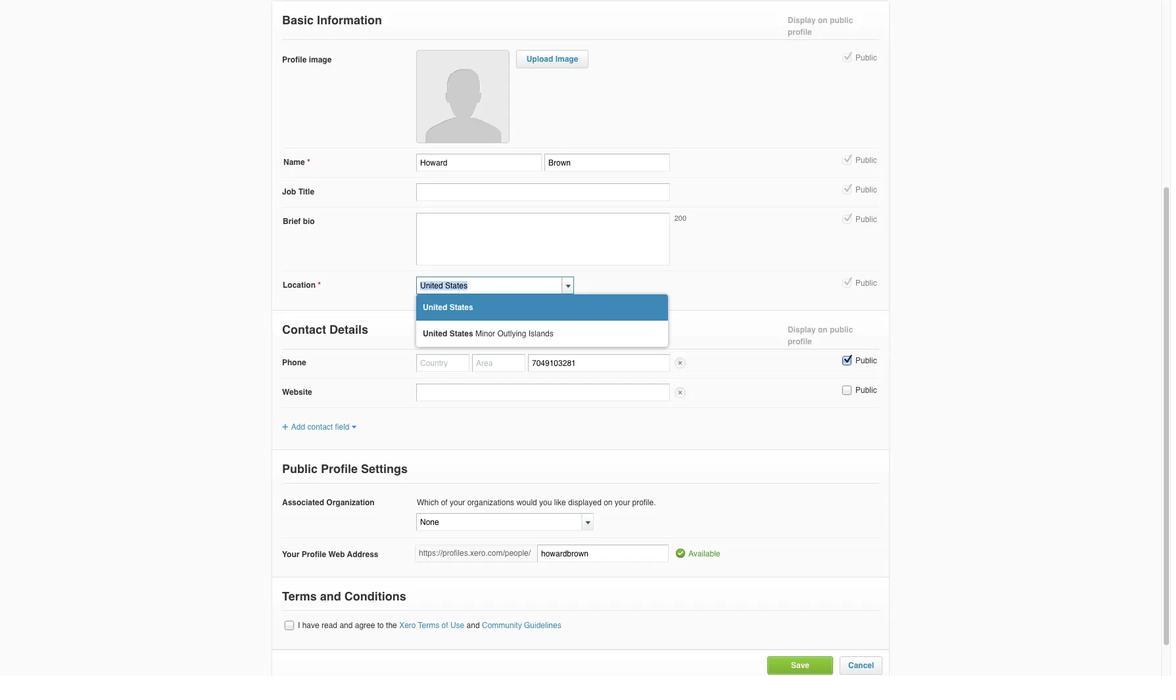 Task type: describe. For each thing, give the bounding box(es) containing it.
title
[[298, 187, 314, 197]]

address
[[347, 551, 378, 560]]

organization
[[326, 499, 375, 508]]

upload image button
[[527, 55, 578, 64]]

basic
[[282, 13, 314, 27]]

contact
[[307, 423, 333, 432]]

1 public button from the top
[[841, 52, 853, 64]]

minor
[[476, 330, 495, 339]]

on for details
[[818, 326, 828, 335]]

profile for contact details
[[788, 337, 812, 347]]

profile for basic information
[[788, 28, 812, 37]]

Name text field
[[416, 154, 542, 172]]

your
[[282, 551, 300, 560]]

i have read and agree to the xero terms of use and community guidelines
[[298, 622, 561, 631]]

name
[[283, 158, 305, 167]]

website
[[282, 388, 312, 397]]

6 public button from the top
[[841, 355, 853, 367]]

2 your from the left
[[615, 499, 630, 508]]

and right read
[[340, 622, 353, 631]]

location
[[283, 281, 316, 290]]

xero terms of use link
[[399, 622, 464, 631]]

and right use
[[467, 622, 480, 631]]

and up read
[[320, 590, 341, 604]]

brief bio
[[283, 217, 315, 226]]

save
[[791, 662, 810, 671]]

image
[[309, 55, 332, 64]]

agree
[[355, 622, 375, 631]]

states for united states minor outlying islands
[[450, 330, 473, 339]]

cancel
[[848, 662, 874, 671]]

add
[[291, 423, 305, 432]]

Brief bio text field
[[416, 213, 670, 266]]

1 horizontal spatial terms
[[418, 622, 439, 631]]

details
[[329, 323, 368, 337]]

on for information
[[818, 16, 828, 25]]

5 public button from the top
[[841, 277, 853, 289]]

public profile settings
[[282, 463, 408, 476]]

add contact field button
[[282, 423, 356, 432]]

2 vertical spatial on
[[604, 499, 613, 508]]

web
[[328, 551, 345, 560]]

0 vertical spatial profile
[[282, 55, 307, 64]]

to
[[377, 622, 384, 631]]

job
[[282, 187, 296, 197]]

upload image
[[527, 55, 578, 64]]

add contact field
[[291, 423, 350, 432]]

display on public profile for contact details
[[788, 326, 853, 347]]

image
[[555, 55, 578, 64]]

job title
[[282, 187, 314, 197]]

1 your from the left
[[450, 499, 465, 508]]

like
[[554, 499, 566, 508]]

islands
[[529, 330, 554, 339]]

brief
[[283, 217, 301, 226]]

2 public button from the top
[[841, 154, 853, 166]]



Task type: vqa. For each thing, say whether or not it's contained in the screenshot.
States related to United States
yes



Task type: locate. For each thing, give the bounding box(es) containing it.
2 display on public profile from the top
[[788, 326, 853, 347]]

1 vertical spatial display
[[788, 326, 816, 335]]

2 display from the top
[[788, 326, 816, 335]]

Last text field
[[545, 154, 670, 172]]

your
[[450, 499, 465, 508], [615, 499, 630, 508]]

profile left image
[[282, 55, 307, 64]]

1 united from the top
[[423, 303, 447, 312]]

0 vertical spatial profile
[[788, 28, 812, 37]]

available
[[689, 550, 720, 559]]

None text field
[[416, 183, 670, 201]]

associated
[[282, 499, 324, 508]]

display for information
[[788, 16, 816, 25]]

4 public button from the top
[[841, 214, 853, 225]]

upload
[[527, 55, 553, 64]]

200
[[675, 214, 687, 223]]

profile up associated organization
[[321, 463, 358, 476]]

of left use
[[442, 622, 448, 631]]

your profile web address
[[282, 551, 378, 560]]

terms and conditions
[[282, 590, 406, 604]]

public for contact details
[[830, 326, 853, 335]]

terms
[[282, 590, 317, 604], [418, 622, 439, 631]]

contact
[[282, 323, 326, 337]]

use
[[450, 622, 464, 631]]

public for basic information
[[830, 16, 853, 25]]

states down the location text field
[[450, 303, 473, 312]]

1 vertical spatial display on public profile
[[788, 326, 853, 347]]

1 display on public profile from the top
[[788, 16, 853, 37]]

united for united states
[[423, 303, 447, 312]]

1 states from the top
[[450, 303, 473, 312]]

united states
[[423, 303, 473, 312]]

1 vertical spatial of
[[442, 622, 448, 631]]

2 united from the top
[[423, 330, 447, 339]]

public
[[856, 53, 877, 62], [856, 156, 877, 165], [856, 185, 877, 195], [856, 215, 877, 224], [856, 279, 877, 288], [856, 356, 877, 366], [856, 386, 877, 395], [282, 463, 318, 476]]

el image
[[351, 425, 356, 430]]

terms right xero
[[418, 622, 439, 631]]

organizations
[[467, 499, 514, 508]]

have
[[302, 622, 319, 631]]

profile
[[788, 28, 812, 37], [788, 337, 812, 347]]

contact details
[[282, 323, 368, 337]]

conditions
[[344, 590, 406, 604]]

1 vertical spatial profile
[[788, 337, 812, 347]]

united for united states minor outlying islands
[[423, 330, 447, 339]]

community guidelines link
[[482, 622, 561, 631]]

information
[[317, 13, 382, 27]]

your left profile.
[[615, 499, 630, 508]]

display for details
[[788, 326, 816, 335]]

you
[[539, 499, 552, 508]]

states left minor
[[450, 330, 473, 339]]

profile for public profile settings
[[321, 463, 358, 476]]

terms up the 'i'
[[282, 590, 317, 604]]

xero
[[399, 622, 416, 631]]

2 public from the top
[[830, 326, 853, 335]]

display on public profile for basic information
[[788, 16, 853, 37]]

i
[[298, 622, 300, 631]]

1 horizontal spatial your
[[615, 499, 630, 508]]

None text field
[[416, 384, 670, 402], [416, 514, 582, 532], [537, 545, 669, 563], [416, 384, 670, 402], [416, 514, 582, 532], [537, 545, 669, 563]]

which
[[417, 499, 439, 508]]

bio
[[303, 217, 315, 226]]

3 public button from the top
[[841, 184, 853, 196]]

0 vertical spatial on
[[818, 16, 828, 25]]

display
[[788, 16, 816, 25], [788, 326, 816, 335]]

1 display from the top
[[788, 16, 816, 25]]

Country text field
[[416, 354, 470, 372]]

your right the which
[[450, 499, 465, 508]]

read
[[322, 622, 337, 631]]

1 vertical spatial on
[[818, 326, 828, 335]]

Location text field
[[416, 277, 562, 295]]

0 vertical spatial united
[[423, 303, 447, 312]]

field
[[335, 423, 350, 432]]

1 vertical spatial states
[[450, 330, 473, 339]]

profile for your profile web address
[[302, 551, 326, 560]]

0 vertical spatial display on public profile
[[788, 16, 853, 37]]

displayed
[[568, 499, 602, 508]]

display on public profile
[[788, 16, 853, 37], [788, 326, 853, 347]]

would
[[517, 499, 537, 508]]

1 vertical spatial united
[[423, 330, 447, 339]]

7 public button from the top
[[841, 385, 853, 396]]

2 profile from the top
[[788, 337, 812, 347]]

None button
[[283, 620, 295, 632]]

and
[[320, 590, 341, 604], [340, 622, 353, 631], [467, 622, 480, 631]]

phone
[[282, 358, 306, 368]]

united up country text box at the left
[[423, 303, 447, 312]]

united states minor outlying islands
[[423, 330, 554, 339]]

0 horizontal spatial terms
[[282, 590, 317, 604]]

https://profiles.xero.com/people/
[[419, 549, 531, 559]]

outlying
[[497, 330, 526, 339]]

guidelines
[[524, 622, 561, 631]]

associated organization
[[282, 499, 375, 508]]

0 vertical spatial of
[[441, 499, 448, 508]]

basic information
[[282, 13, 382, 27]]

1 public from the top
[[830, 16, 853, 25]]

save button
[[791, 662, 810, 671]]

0 horizontal spatial your
[[450, 499, 465, 508]]

profile image
[[282, 55, 332, 64]]

states
[[450, 303, 473, 312], [450, 330, 473, 339]]

profile.
[[632, 499, 656, 508]]

0 vertical spatial states
[[450, 303, 473, 312]]

Number text field
[[528, 354, 670, 372]]

profile left web
[[302, 551, 326, 560]]

2 vertical spatial profile
[[302, 551, 326, 560]]

of right the which
[[441, 499, 448, 508]]

0 vertical spatial display
[[788, 16, 816, 25]]

the
[[386, 622, 397, 631]]

2 states from the top
[[450, 330, 473, 339]]

Public button
[[841, 52, 853, 64], [841, 154, 853, 166], [841, 184, 853, 196], [841, 214, 853, 225], [841, 277, 853, 289], [841, 355, 853, 367], [841, 385, 853, 396]]

community
[[482, 622, 522, 631]]

1 profile from the top
[[788, 28, 812, 37]]

1 vertical spatial public
[[830, 326, 853, 335]]

0 vertical spatial public
[[830, 16, 853, 25]]

united down united states in the left top of the page
[[423, 330, 447, 339]]

Area text field
[[472, 354, 525, 372]]

on
[[818, 16, 828, 25], [818, 326, 828, 335], [604, 499, 613, 508]]

of
[[441, 499, 448, 508], [442, 622, 448, 631]]

1 vertical spatial profile
[[321, 463, 358, 476]]

cancel button
[[848, 662, 874, 671]]

0 vertical spatial terms
[[282, 590, 317, 604]]

states for united states
[[450, 303, 473, 312]]

united
[[423, 303, 447, 312], [423, 330, 447, 339]]

profile
[[282, 55, 307, 64], [321, 463, 358, 476], [302, 551, 326, 560]]

1 vertical spatial terms
[[418, 622, 439, 631]]

settings
[[361, 463, 408, 476]]

public
[[830, 16, 853, 25], [830, 326, 853, 335]]

which of your organizations would you like displayed on your profile.
[[417, 499, 656, 508]]



